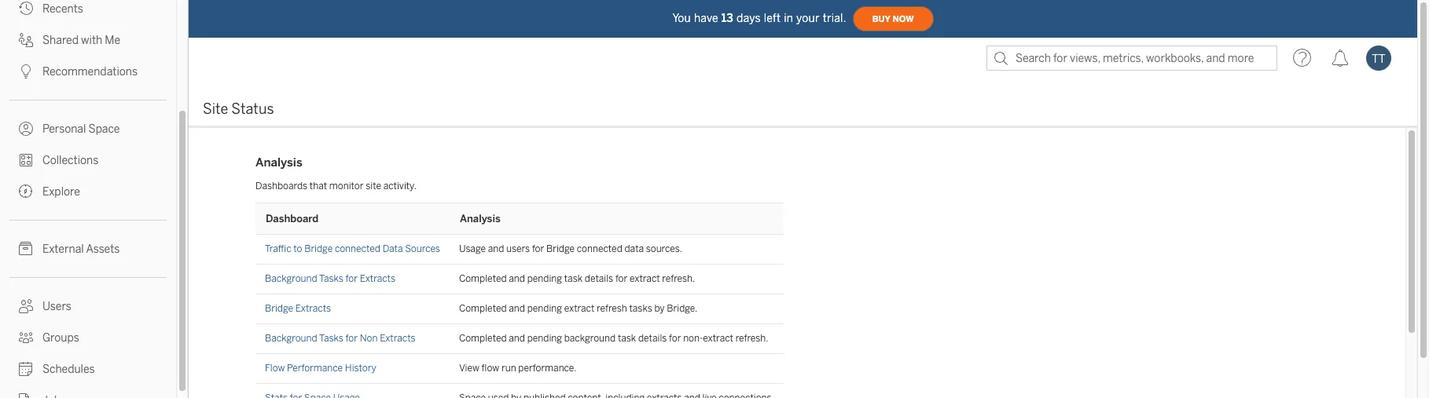 Task type: describe. For each thing, give the bounding box(es) containing it.
history
[[345, 363, 377, 374]]

site status
[[203, 101, 274, 118]]

status
[[231, 101, 274, 118]]

2 horizontal spatial bridge
[[547, 244, 575, 255]]

completed for completed and pending background task details for non-extract refresh.
[[459, 333, 507, 344]]

pending for background
[[527, 333, 562, 344]]

0 vertical spatial extracts
[[360, 274, 396, 285]]

by text only_f5he34f image for personal space
[[19, 122, 33, 136]]

by text only_f5he34f image for explore
[[19, 185, 33, 199]]

0 horizontal spatial extract
[[565, 304, 595, 315]]

personal
[[42, 123, 86, 136]]

external
[[42, 243, 84, 256]]

1 horizontal spatial details
[[639, 333, 667, 344]]

flow
[[482, 363, 500, 374]]

and for for
[[488, 244, 504, 255]]

1 horizontal spatial bridge
[[305, 244, 333, 255]]

shared with me link
[[0, 24, 176, 56]]

recents link
[[0, 0, 176, 24]]

in
[[784, 11, 794, 25]]

0 horizontal spatial refresh.
[[663, 274, 695, 285]]

with
[[81, 34, 102, 47]]

completed for completed and pending extract refresh tasks by bridge.
[[459, 304, 507, 315]]

background tasks for extracts link
[[265, 274, 396, 285]]

sources
[[405, 244, 440, 255]]

have
[[694, 11, 719, 25]]

now
[[893, 14, 914, 24]]

me
[[105, 34, 120, 47]]

external assets link
[[0, 234, 176, 265]]

flow performance history
[[265, 363, 377, 374]]

tasks for extracts
[[319, 274, 344, 285]]

performance
[[287, 363, 343, 374]]

bridge extracts
[[265, 304, 331, 315]]

recents
[[42, 2, 83, 16]]

2 connected from the left
[[577, 244, 623, 255]]

2 vertical spatial extract
[[703, 333, 734, 344]]

pending for extract
[[527, 304, 562, 315]]

for right users
[[532, 244, 545, 255]]

for up refresh
[[616, 274, 628, 285]]

flow performance history link
[[265, 363, 377, 374]]

flow
[[265, 363, 285, 374]]

by text only_f5he34f image for collections
[[19, 153, 33, 168]]

traffic
[[265, 244, 291, 255]]

buy now
[[873, 14, 914, 24]]

explore link
[[0, 176, 176, 208]]

groups link
[[0, 322, 176, 354]]

view
[[459, 363, 480, 374]]

bridge.
[[667, 304, 698, 315]]

by text only_f5he34f image for shared with me
[[19, 33, 33, 47]]

8 by text only_f5he34f image from the top
[[19, 394, 33, 399]]

1 horizontal spatial analysis
[[460, 213, 501, 225]]

and for extract
[[509, 304, 525, 315]]

non
[[360, 333, 378, 344]]

1 connected from the left
[[335, 244, 381, 255]]

background for background tasks for non extracts
[[265, 333, 317, 344]]

and for task
[[509, 274, 525, 285]]

background tasks for non extracts
[[265, 333, 416, 344]]

usage and users for bridge connected data sources.
[[459, 244, 683, 255]]

performance.
[[519, 363, 577, 374]]

1 horizontal spatial task
[[618, 333, 636, 344]]

traffic to bridge connected data sources link
[[265, 244, 440, 255]]

buy
[[873, 14, 891, 24]]

tasks
[[630, 304, 653, 315]]

assets
[[86, 243, 120, 256]]

dashboard
[[266, 213, 319, 225]]

recommendations
[[42, 65, 138, 79]]

activity.
[[384, 181, 417, 192]]

you
[[673, 11, 691, 25]]



Task type: locate. For each thing, give the bounding box(es) containing it.
0 horizontal spatial analysis
[[256, 156, 303, 170]]

dashboards that monitor site activity.
[[256, 181, 417, 192]]

task down tasks
[[618, 333, 636, 344]]

0 vertical spatial by text only_f5he34f image
[[19, 2, 33, 16]]

data
[[625, 244, 644, 255]]

3 by text only_f5he34f image from the top
[[19, 153, 33, 168]]

completed and pending extract refresh tasks by bridge.
[[459, 304, 698, 315]]

1 vertical spatial details
[[639, 333, 667, 344]]

by text only_f5he34f image for recommendations
[[19, 64, 33, 79]]

by text only_f5he34f image inside "explore" link
[[19, 185, 33, 199]]

site
[[203, 101, 228, 118]]

traffic to bridge connected data sources
[[265, 244, 440, 255]]

0 vertical spatial extract
[[630, 274, 660, 285]]

refresh. right non-
[[736, 333, 769, 344]]

personal space
[[42, 123, 120, 136]]

0 horizontal spatial bridge
[[265, 304, 293, 315]]

extracts down data
[[360, 274, 396, 285]]

by text only_f5he34f image inside "groups" link
[[19, 331, 33, 345]]

view flow run performance.
[[459, 363, 577, 374]]

6 by text only_f5he34f image from the top
[[19, 300, 33, 314]]

1 horizontal spatial connected
[[577, 244, 623, 255]]

analysis
[[256, 156, 303, 170], [460, 213, 501, 225]]

3 completed from the top
[[459, 333, 507, 344]]

for down traffic to bridge connected data sources link
[[346, 274, 358, 285]]

tasks up flow performance history at left
[[319, 333, 344, 344]]

7 by text only_f5he34f image from the top
[[19, 331, 33, 345]]

0 vertical spatial tasks
[[319, 274, 344, 285]]

details down by
[[639, 333, 667, 344]]

by text only_f5he34f image left the groups
[[19, 331, 33, 345]]

by text only_f5he34f image
[[19, 64, 33, 79], [19, 122, 33, 136], [19, 153, 33, 168], [19, 185, 33, 199], [19, 242, 33, 256], [19, 300, 33, 314], [19, 331, 33, 345], [19, 394, 33, 399]]

refresh. up bridge.
[[663, 274, 695, 285]]

2 horizontal spatial extract
[[703, 333, 734, 344]]

schedules
[[42, 363, 95, 377]]

personal space link
[[0, 113, 176, 145]]

tasks down the traffic to bridge connected data sources
[[319, 274, 344, 285]]

2 pending from the top
[[527, 304, 562, 315]]

bridge up completed and pending task details for extract refresh. in the bottom left of the page
[[547, 244, 575, 255]]

by text only_f5he34f image left recents
[[19, 2, 33, 16]]

by text only_f5he34f image for schedules
[[19, 363, 33, 377]]

2 vertical spatial completed
[[459, 333, 507, 344]]

buy now button
[[853, 6, 934, 31]]

trial.
[[823, 11, 847, 25]]

by text only_f5he34f image
[[19, 2, 33, 16], [19, 33, 33, 47], [19, 363, 33, 377]]

analysis up dashboards
[[256, 156, 303, 170]]

to
[[294, 244, 302, 255]]

background for background tasks for extracts
[[265, 274, 317, 285]]

connected
[[335, 244, 381, 255], [577, 244, 623, 255]]

by text only_f5he34f image for users
[[19, 300, 33, 314]]

1 vertical spatial extracts
[[296, 304, 331, 315]]

by text only_f5he34f image for recents
[[19, 2, 33, 16]]

2 vertical spatial pending
[[527, 333, 562, 344]]

4 by text only_f5he34f image from the top
[[19, 185, 33, 199]]

schedules link
[[0, 354, 176, 385]]

by text only_f5he34f image inside external assets link
[[19, 242, 33, 256]]

tasks
[[319, 274, 344, 285], [319, 333, 344, 344]]

extracts down background tasks for extracts 'link'
[[296, 304, 331, 315]]

by text only_f5he34f image inside the collections link
[[19, 153, 33, 168]]

data
[[383, 244, 403, 255]]

by text only_f5he34f image for groups
[[19, 331, 33, 345]]

1 completed from the top
[[459, 274, 507, 285]]

0 vertical spatial task
[[565, 274, 583, 285]]

bridge right 'to'
[[305, 244, 333, 255]]

pending down usage and users for bridge connected data sources.
[[527, 274, 562, 285]]

your
[[797, 11, 820, 25]]

0 vertical spatial details
[[585, 274, 614, 285]]

recommendations link
[[0, 56, 176, 87]]

by text only_f5he34f image down schedules link
[[19, 394, 33, 399]]

0 vertical spatial completed
[[459, 274, 507, 285]]

0 horizontal spatial task
[[565, 274, 583, 285]]

bridge
[[305, 244, 333, 255], [547, 244, 575, 255], [265, 304, 293, 315]]

analysis up usage
[[460, 213, 501, 225]]

1 pending from the top
[[527, 274, 562, 285]]

monitor
[[329, 181, 364, 192]]

task
[[565, 274, 583, 285], [618, 333, 636, 344]]

1 vertical spatial analysis
[[460, 213, 501, 225]]

left
[[764, 11, 781, 25]]

for
[[532, 244, 545, 255], [346, 274, 358, 285], [616, 274, 628, 285], [346, 333, 358, 344], [669, 333, 681, 344]]

1 vertical spatial completed
[[459, 304, 507, 315]]

1 tasks from the top
[[319, 274, 344, 285]]

background
[[565, 333, 616, 344]]

by text only_f5he34f image inside personal space link
[[19, 122, 33, 136]]

2 completed from the top
[[459, 304, 507, 315]]

external assets
[[42, 243, 120, 256]]

dashboards
[[256, 181, 308, 192]]

1 by text only_f5he34f image from the top
[[19, 64, 33, 79]]

extracts
[[360, 274, 396, 285], [296, 304, 331, 315], [380, 333, 416, 344]]

task down usage and users for bridge connected data sources.
[[565, 274, 583, 285]]

refresh.
[[663, 274, 695, 285], [736, 333, 769, 344]]

1 vertical spatial background
[[265, 333, 317, 344]]

completed and pending background task details for non-extract refresh.
[[459, 333, 769, 344]]

by text only_f5he34f image left schedules
[[19, 363, 33, 377]]

1 horizontal spatial extract
[[630, 274, 660, 285]]

completed for completed and pending task details for extract refresh.
[[459, 274, 507, 285]]

by text only_f5he34f image left personal
[[19, 122, 33, 136]]

by text only_f5he34f image for external assets
[[19, 242, 33, 256]]

bridge extracts link
[[265, 304, 331, 315]]

run
[[502, 363, 516, 374]]

extracts right non
[[380, 333, 416, 344]]

for left non-
[[669, 333, 681, 344]]

shared with me
[[42, 34, 120, 47]]

and for background
[[509, 333, 525, 344]]

0 vertical spatial refresh.
[[663, 274, 695, 285]]

13
[[722, 11, 734, 25]]

collections
[[42, 154, 99, 168]]

usage
[[459, 244, 486, 255]]

2 by text only_f5he34f image from the top
[[19, 122, 33, 136]]

sources.
[[646, 244, 683, 255]]

bridge down background tasks for extracts 'link'
[[265, 304, 293, 315]]

extract
[[630, 274, 660, 285], [565, 304, 595, 315], [703, 333, 734, 344]]

1 vertical spatial task
[[618, 333, 636, 344]]

5 by text only_f5he34f image from the top
[[19, 242, 33, 256]]

pending up performance.
[[527, 333, 562, 344]]

refresh
[[597, 304, 627, 315]]

2 background from the top
[[265, 333, 317, 344]]

tasks for non
[[319, 333, 344, 344]]

1 horizontal spatial refresh.
[[736, 333, 769, 344]]

3 pending from the top
[[527, 333, 562, 344]]

1 by text only_f5he34f image from the top
[[19, 2, 33, 16]]

1 background from the top
[[265, 274, 317, 285]]

days
[[737, 11, 761, 25]]

by text only_f5he34f image inside "shared with me" link
[[19, 33, 33, 47]]

2 by text only_f5he34f image from the top
[[19, 33, 33, 47]]

users link
[[0, 291, 176, 322]]

users
[[507, 244, 530, 255]]

background down bridge extracts link
[[265, 333, 317, 344]]

by text only_f5he34f image left explore
[[19, 185, 33, 199]]

1 vertical spatial tasks
[[319, 333, 344, 344]]

2 vertical spatial by text only_f5he34f image
[[19, 363, 33, 377]]

1 vertical spatial extract
[[565, 304, 595, 315]]

groups
[[42, 332, 79, 345]]

collections link
[[0, 145, 176, 176]]

that
[[310, 181, 327, 192]]

0 vertical spatial analysis
[[256, 156, 303, 170]]

0 horizontal spatial connected
[[335, 244, 381, 255]]

0 horizontal spatial details
[[585, 274, 614, 285]]

1 vertical spatial refresh.
[[736, 333, 769, 344]]

by text only_f5he34f image inside recents link
[[19, 2, 33, 16]]

completed and pending task details for extract refresh.
[[459, 274, 695, 285]]

completed
[[459, 274, 507, 285], [459, 304, 507, 315], [459, 333, 507, 344]]

by text only_f5he34f image left 'external'
[[19, 242, 33, 256]]

by text only_f5he34f image inside recommendations link
[[19, 64, 33, 79]]

pending down completed and pending task details for extract refresh. in the bottom left of the page
[[527, 304, 562, 315]]

background tasks for non extracts link
[[265, 333, 416, 344]]

site
[[366, 181, 381, 192]]

pending
[[527, 274, 562, 285], [527, 304, 562, 315], [527, 333, 562, 344]]

users
[[42, 300, 71, 314]]

2 tasks from the top
[[319, 333, 344, 344]]

by text only_f5he34f image inside schedules link
[[19, 363, 33, 377]]

by text only_f5he34f image inside users link
[[19, 300, 33, 314]]

by text only_f5he34f image left collections
[[19, 153, 33, 168]]

for left non
[[346, 333, 358, 344]]

2 vertical spatial extracts
[[380, 333, 416, 344]]

background
[[265, 274, 317, 285], [265, 333, 317, 344]]

you have 13 days left in your trial.
[[673, 11, 847, 25]]

pending for task
[[527, 274, 562, 285]]

details
[[585, 274, 614, 285], [639, 333, 667, 344]]

3 by text only_f5he34f image from the top
[[19, 363, 33, 377]]

explore
[[42, 186, 80, 199]]

by text only_f5he34f image left shared
[[19, 33, 33, 47]]

0 vertical spatial pending
[[527, 274, 562, 285]]

1 vertical spatial by text only_f5he34f image
[[19, 33, 33, 47]]

by text only_f5he34f image left recommendations
[[19, 64, 33, 79]]

and
[[488, 244, 504, 255], [509, 274, 525, 285], [509, 304, 525, 315], [509, 333, 525, 344]]

0 vertical spatial background
[[265, 274, 317, 285]]

background down 'to'
[[265, 274, 317, 285]]

by text only_f5he34f image left users
[[19, 300, 33, 314]]

by
[[655, 304, 665, 315]]

shared
[[42, 34, 79, 47]]

background tasks for extracts
[[265, 274, 396, 285]]

details up refresh
[[585, 274, 614, 285]]

1 vertical spatial pending
[[527, 304, 562, 315]]

space
[[89, 123, 120, 136]]

non-
[[684, 333, 703, 344]]



Task type: vqa. For each thing, say whether or not it's contained in the screenshot.
4th by text only_f5he34f image from the bottom
yes



